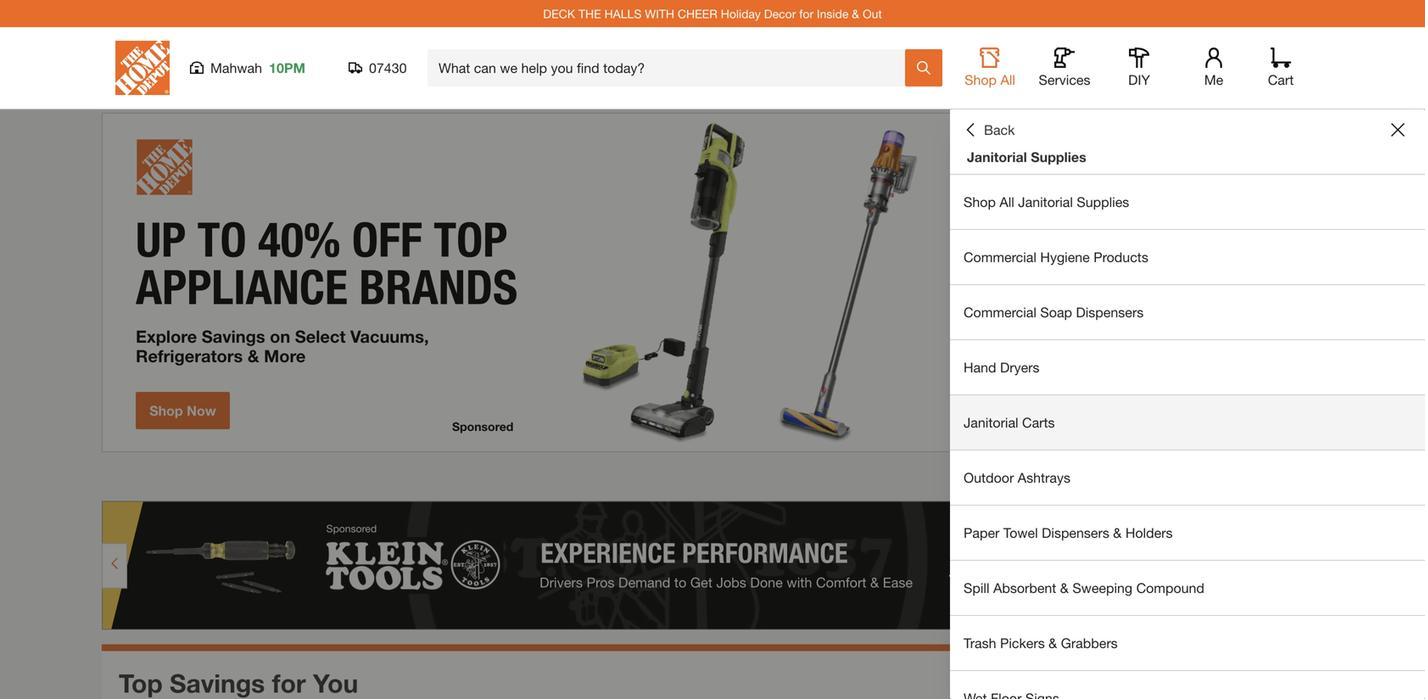 Task type: describe. For each thing, give the bounding box(es) containing it.
paper towel dispensers & holders link
[[951, 506, 1426, 560]]

the
[[579, 7, 601, 21]]

cart
[[1269, 72, 1295, 88]]

top savings for you
[[119, 668, 358, 698]]

feedback link image
[[1403, 287, 1426, 379]]

deck the halls with cheer holiday decor for inside & out link
[[543, 7, 883, 21]]

spill absorbent & sweeping compound link
[[951, 561, 1426, 615]]

services
[[1039, 72, 1091, 88]]

janitorial supplies
[[968, 149, 1087, 165]]

sweeping
[[1073, 580, 1133, 596]]

cheer
[[678, 7, 718, 21]]

mahwah
[[210, 60, 262, 76]]

commercial soap dispensers link
[[951, 285, 1426, 339]]

drawer close image
[[1392, 123, 1406, 137]]

all for shop all
[[1001, 72, 1016, 88]]

commercial for commercial hygiene products
[[964, 249, 1037, 265]]

& inside paper towel dispensers & holders link
[[1114, 525, 1122, 541]]

shop all button
[[963, 48, 1018, 88]]

hand dryers link
[[951, 340, 1426, 395]]

& inside trash pickers & grabbers link
[[1049, 635, 1058, 651]]

0 horizontal spatial for
[[272, 668, 306, 698]]

back button
[[964, 121, 1015, 138]]

savings
[[170, 668, 265, 698]]

outdoor ashtrays link
[[951, 451, 1426, 505]]

pickers
[[1001, 635, 1045, 651]]

you
[[313, 668, 358, 698]]

07430
[[369, 60, 407, 76]]

janitorial for janitorial carts
[[964, 415, 1019, 431]]

diy
[[1129, 72, 1151, 88]]

products
[[1094, 249, 1149, 265]]

services button
[[1038, 48, 1092, 88]]

deck the halls with cheer holiday decor for inside & out
[[543, 7, 883, 21]]

What can we help you find today? search field
[[439, 50, 905, 86]]

commercial hygiene products
[[964, 249, 1149, 265]]

outdoor ashtrays
[[964, 470, 1071, 486]]

dryers
[[1001, 359, 1040, 376]]

grabbers
[[1062, 635, 1118, 651]]

carts
[[1023, 415, 1055, 431]]

ashtrays
[[1018, 470, 1071, 486]]

shop all janitorial supplies
[[964, 194, 1130, 210]]

shop for shop all
[[965, 72, 997, 88]]

decor
[[765, 7, 796, 21]]

janitorial carts link
[[951, 396, 1426, 450]]

spill
[[964, 580, 990, 596]]

shop for shop all janitorial supplies
[[964, 194, 996, 210]]

menu containing shop all janitorial supplies
[[951, 175, 1426, 699]]

dispensers for towel
[[1042, 525, 1110, 541]]

diy button
[[1113, 48, 1167, 88]]



Task type: vqa. For each thing, say whether or not it's contained in the screenshot.
the middle Janitorial
yes



Task type: locate. For each thing, give the bounding box(es) containing it.
all up back
[[1001, 72, 1016, 88]]

2 vertical spatial janitorial
[[964, 415, 1019, 431]]

supplies inside "menu"
[[1077, 194, 1130, 210]]

all inside button
[[1001, 72, 1016, 88]]

& inside spill absorbent & sweeping compound link
[[1061, 580, 1069, 596]]

deck
[[543, 7, 576, 21]]

supplies
[[1031, 149, 1087, 165], [1077, 194, 1130, 210]]

with
[[645, 7, 675, 21]]

commercial hygiene products link
[[951, 230, 1426, 284]]

10pm
[[269, 60, 306, 76]]

hand
[[964, 359, 997, 376]]

commercial left hygiene
[[964, 249, 1037, 265]]

absorbent
[[994, 580, 1057, 596]]

& left sweeping
[[1061, 580, 1069, 596]]

me button
[[1187, 48, 1242, 88]]

janitorial carts
[[964, 415, 1055, 431]]

out
[[863, 7, 883, 21]]

commercial up hand dryers
[[964, 304, 1037, 320]]

shop inside button
[[965, 72, 997, 88]]

0 vertical spatial janitorial
[[968, 149, 1028, 165]]

inside
[[817, 7, 849, 21]]

0 vertical spatial shop
[[965, 72, 997, 88]]

shop all
[[965, 72, 1016, 88]]

1 vertical spatial supplies
[[1077, 194, 1130, 210]]

1 commercial from the top
[[964, 249, 1037, 265]]

janitorial inside shop all janitorial supplies link
[[1019, 194, 1074, 210]]

the home depot logo image
[[115, 41, 170, 95]]

holders
[[1126, 525, 1173, 541]]

&
[[852, 7, 860, 21], [1114, 525, 1122, 541], [1061, 580, 1069, 596], [1049, 635, 1058, 651]]

& right pickers
[[1049, 635, 1058, 651]]

top
[[119, 668, 163, 698]]

& left the out
[[852, 7, 860, 21]]

compound
[[1137, 580, 1205, 596]]

1 horizontal spatial for
[[800, 7, 814, 21]]

cart link
[[1263, 48, 1300, 88]]

commercial soap dispensers
[[964, 304, 1144, 320]]

0 vertical spatial commercial
[[964, 249, 1037, 265]]

outdoor
[[964, 470, 1014, 486]]

1 vertical spatial janitorial
[[1019, 194, 1074, 210]]

back
[[985, 122, 1015, 138]]

1 vertical spatial commercial
[[964, 304, 1037, 320]]

janitorial
[[968, 149, 1028, 165], [1019, 194, 1074, 210], [964, 415, 1019, 431]]

0 vertical spatial for
[[800, 7, 814, 21]]

hygiene
[[1041, 249, 1090, 265]]

janitorial inside the janitorial carts link
[[964, 415, 1019, 431]]

dispensers right soap
[[1077, 304, 1144, 320]]

supplies up the shop all janitorial supplies
[[1031, 149, 1087, 165]]

trash
[[964, 635, 997, 651]]

me
[[1205, 72, 1224, 88]]

1 vertical spatial dispensers
[[1042, 525, 1110, 541]]

shop up back button on the right of page
[[965, 72, 997, 88]]

2 commercial from the top
[[964, 304, 1037, 320]]

trash pickers & grabbers
[[964, 635, 1118, 651]]

menu
[[951, 175, 1426, 699]]

1 vertical spatial all
[[1000, 194, 1015, 210]]

for
[[800, 7, 814, 21], [272, 668, 306, 698]]

0 vertical spatial supplies
[[1031, 149, 1087, 165]]

shop down janitorial supplies
[[964, 194, 996, 210]]

trash pickers & grabbers link
[[951, 616, 1426, 671]]

towel
[[1004, 525, 1039, 541]]

0 vertical spatial dispensers
[[1077, 304, 1144, 320]]

all
[[1001, 72, 1016, 88], [1000, 194, 1015, 210]]

janitorial down back
[[968, 149, 1028, 165]]

all down janitorial supplies
[[1000, 194, 1015, 210]]

all inside "menu"
[[1000, 194, 1015, 210]]

& left holders
[[1114, 525, 1122, 541]]

janitorial left carts
[[964, 415, 1019, 431]]

shop
[[965, 72, 997, 88], [964, 194, 996, 210]]

supplies up products
[[1077, 194, 1130, 210]]

spill absorbent & sweeping compound
[[964, 580, 1205, 596]]

soap
[[1041, 304, 1073, 320]]

07430 button
[[349, 59, 407, 76]]

shop all janitorial supplies link
[[951, 175, 1426, 229]]

0 vertical spatial all
[[1001, 72, 1016, 88]]

1 vertical spatial shop
[[964, 194, 996, 210]]

paper
[[964, 525, 1000, 541]]

dispensers right towel
[[1042, 525, 1110, 541]]

holiday
[[721, 7, 761, 21]]

all for shop all janitorial supplies
[[1000, 194, 1015, 210]]

janitorial for janitorial supplies
[[968, 149, 1028, 165]]

janitorial down janitorial supplies
[[1019, 194, 1074, 210]]

dispensers
[[1077, 304, 1144, 320], [1042, 525, 1110, 541]]

mahwah 10pm
[[210, 60, 306, 76]]

paper towel dispensers & holders
[[964, 525, 1173, 541]]

commercial for commercial soap dispensers
[[964, 304, 1037, 320]]

hand dryers
[[964, 359, 1040, 376]]

halls
[[605, 7, 642, 21]]

for left you
[[272, 668, 306, 698]]

1 vertical spatial for
[[272, 668, 306, 698]]

for left inside
[[800, 7, 814, 21]]

commercial
[[964, 249, 1037, 265], [964, 304, 1037, 320]]

shop inside "menu"
[[964, 194, 996, 210]]

dispensers for soap
[[1077, 304, 1144, 320]]



